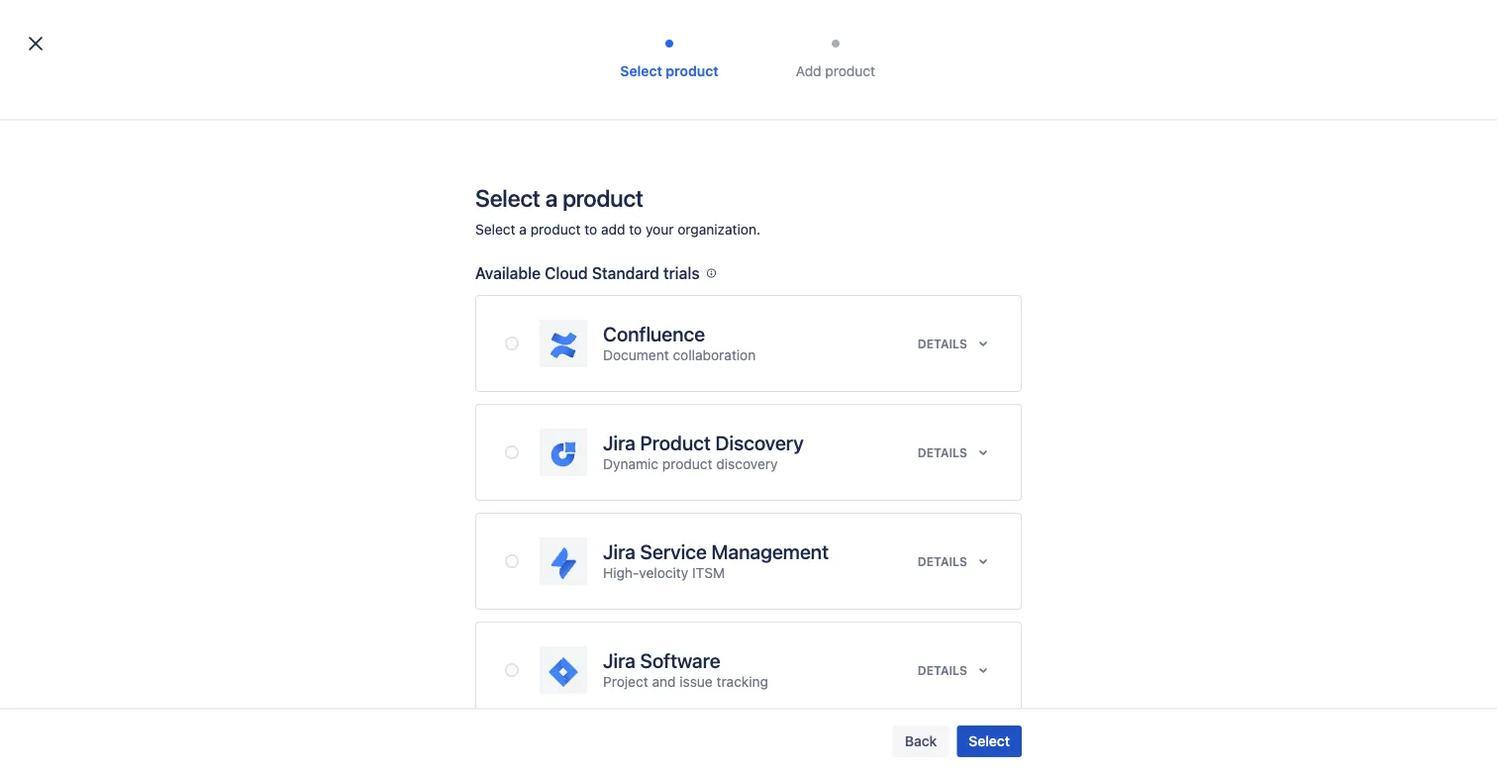 Task type: describe. For each thing, give the bounding box(es) containing it.
jira service management high-velocity itsm
[[603, 540, 829, 581]]

close image
[[24, 32, 48, 55]]

velocity
[[639, 565, 689, 581]]

tracking
[[717, 674, 769, 690]]

management
[[712, 540, 829, 563]]

organization. inside select a product select a product to add to your organization.
[[678, 221, 761, 238]]

products
[[412, 124, 505, 152]]

progress tracker element
[[594, 40, 911, 79]]

jira product discovery image
[[546, 437, 581, 472]]

jira software project and issue tracking
[[603, 649, 769, 690]]

itsm
[[692, 565, 725, 581]]

collaboration
[[673, 347, 756, 364]]

1 down "cloud"
[[567, 284, 573, 300]]

search image
[[586, 233, 610, 257]]

2 to from the left
[[629, 221, 642, 238]]

jira product discovery dynamic product discovery
[[603, 431, 804, 472]]

https://rubyoranges.atlassian.net/wiki
[[458, 369, 665, 383]]

users
[[985, 321, 1019, 335]]

software
[[640, 649, 721, 672]]

add inside button
[[1194, 126, 1221, 143]]

access
[[62, 124, 106, 141]]

user access settings link
[[16, 113, 222, 153]]

discovery
[[716, 431, 804, 454]]

back
[[905, 733, 937, 750]]

select button
[[957, 726, 1022, 758]]

details button for jira software
[[916, 657, 997, 684]]

confluence https://rubyoranges.atlassian.net/wiki
[[458, 350, 665, 383]]

global navigation element
[[12, 0, 1165, 55]]

document
[[603, 347, 669, 364]]

1 right "showing"
[[472, 284, 479, 300]]

1 horizontal spatial result
[[640, 424, 676, 440]]

cloud
[[545, 264, 588, 283]]

jira for jira service management
[[603, 540, 636, 563]]

showing
[[412, 284, 469, 300]]

out
[[524, 284, 546, 300]]

your inside select a product select a product to add to your organization.
[[646, 221, 674, 238]]

in
[[770, 179, 781, 195]]

product inside jira product discovery dynamic product discovery
[[663, 456, 713, 472]]

1 up "dynamic"
[[630, 424, 636, 440]]

access,
[[467, 179, 515, 195]]

0 vertical spatial of
[[550, 284, 563, 300]]



Task type: vqa. For each thing, say whether or not it's contained in the screenshot.


Task type: locate. For each thing, give the bounding box(es) containing it.
of right the out
[[550, 284, 563, 300]]

confluence up https://rubyoranges.atlassian.net/wiki
[[458, 350, 531, 367]]

showing 1 result out of 1 product
[[412, 284, 629, 300]]

4 details from the top
[[918, 664, 968, 678]]

Search text field
[[414, 231, 586, 259]]

add product inside button
[[1194, 126, 1276, 143]]

and
[[581, 179, 605, 195], [652, 674, 676, 690]]

3 details from the top
[[918, 555, 968, 569]]

0 horizontal spatial to
[[585, 221, 598, 238]]

service
[[640, 540, 707, 563]]

0 horizontal spatial confluence
[[458, 350, 531, 367]]

details for jira software
[[918, 664, 968, 678]]

0 horizontal spatial a
[[519, 221, 527, 238]]

0 vertical spatial add product
[[796, 63, 876, 79]]

and for access,
[[581, 179, 605, 195]]

1 vertical spatial and
[[652, 674, 676, 690]]

1 vertical spatial a
[[519, 221, 527, 238]]

manage access, changes, and more for all the products in your organization.
[[412, 179, 900, 195]]

0 vertical spatial organization.
[[817, 179, 900, 195]]

jira up project
[[603, 649, 636, 672]]

details button
[[916, 330, 997, 357], [916, 439, 997, 466], [916, 548, 997, 575], [916, 657, 997, 684]]

high-
[[603, 565, 639, 581]]

of
[[550, 284, 563, 300], [613, 424, 626, 440]]

confluence
[[603, 322, 705, 345], [458, 350, 531, 367]]

1 horizontal spatial your
[[785, 179, 813, 195]]

None radio
[[505, 664, 519, 678]]

confluence inside confluence document collaboration
[[603, 322, 705, 345]]

1 horizontal spatial of
[[613, 424, 626, 440]]

result up "dynamic"
[[640, 424, 676, 440]]

issue
[[680, 674, 713, 690]]

details for jira product discovery
[[918, 446, 968, 460]]

select a product select a product to add to your organization.
[[475, 184, 761, 238]]

1 vertical spatial of
[[613, 424, 626, 440]]

1 horizontal spatial add product
[[1194, 126, 1276, 143]]

jira inside jira service management high-velocity itsm
[[603, 540, 636, 563]]

jira service management image
[[546, 546, 581, 581], [546, 546, 581, 581]]

to right add
[[629, 221, 642, 238]]

jira software image
[[546, 655, 581, 690], [546, 655, 581, 690]]

1 horizontal spatial a
[[545, 184, 558, 212]]

1 jira from the top
[[603, 431, 636, 454]]

project
[[603, 674, 649, 690]]

0 vertical spatial confluence
[[603, 322, 705, 345]]

details button for confluence
[[916, 330, 997, 357]]

confluence image
[[546, 328, 581, 364], [546, 328, 581, 364]]

a up available
[[519, 221, 527, 238]]

back button
[[893, 726, 949, 758]]

1 vertical spatial confluence
[[458, 350, 531, 367]]

available
[[475, 264, 541, 283]]

2 vertical spatial jira
[[603, 649, 636, 672]]

confluence inside confluence https://rubyoranges.atlassian.net/wiki
[[458, 350, 531, 367]]

0 horizontal spatial of
[[550, 284, 563, 300]]

0 vertical spatial and
[[581, 179, 605, 195]]

available cloud standard trials
[[475, 264, 700, 283]]

of right 1-
[[613, 424, 626, 440]]

1
[[472, 284, 479, 300], [567, 284, 573, 300], [603, 424, 609, 440], [630, 424, 636, 440]]

0 horizontal spatial organization.
[[678, 221, 761, 238]]

0 vertical spatial jira
[[603, 431, 636, 454]]

0 vertical spatial result
[[483, 284, 521, 300]]

trials
[[663, 264, 700, 283]]

select inside progress tracker element
[[620, 63, 663, 79]]

1 right next image on the left bottom of page
[[603, 424, 609, 440]]

confluence document collaboration
[[603, 322, 756, 364]]

select product
[[620, 63, 719, 79]]

a right access, at the left top
[[545, 184, 558, 212]]

and down "software"
[[652, 674, 676, 690]]

jira for jira software
[[603, 649, 636, 672]]

changes,
[[519, 179, 577, 195]]

standard
[[592, 264, 659, 283]]

and inside the jira software project and issue tracking
[[652, 674, 676, 690]]

2 details button from the top
[[916, 439, 997, 466]]

1 to from the left
[[585, 221, 598, 238]]

all
[[667, 179, 681, 195]]

details button for jira product discovery
[[916, 439, 997, 466]]

jira up high-
[[603, 540, 636, 563]]

select
[[620, 63, 663, 79], [475, 184, 540, 212], [475, 221, 516, 238], [969, 733, 1010, 750]]

1 details button from the top
[[916, 330, 997, 357]]

discovery
[[717, 456, 778, 472]]

details button for jira service management
[[916, 548, 997, 575]]

1 vertical spatial add product
[[1194, 126, 1276, 143]]

1 vertical spatial add
[[1194, 126, 1221, 143]]

your
[[785, 179, 813, 195], [646, 221, 674, 238]]

dynamic
[[603, 456, 659, 472]]

user
[[28, 124, 58, 141]]

0 horizontal spatial add product
[[796, 63, 876, 79]]

0 horizontal spatial result
[[483, 284, 521, 300]]

4 details button from the top
[[916, 657, 997, 684]]

add
[[601, 221, 626, 238]]

organization.
[[817, 179, 900, 195], [678, 221, 761, 238]]

1 horizontal spatial and
[[652, 674, 676, 690]]

0 horizontal spatial and
[[581, 179, 605, 195]]

0 vertical spatial add
[[796, 63, 822, 79]]

1 horizontal spatial organization.
[[817, 179, 900, 195]]

organization. down products
[[678, 221, 761, 238]]

1 horizontal spatial to
[[629, 221, 642, 238]]

1 details from the top
[[918, 337, 968, 351]]

1 vertical spatial organization.
[[678, 221, 761, 238]]

more
[[609, 179, 641, 195]]

jira up "dynamic"
[[603, 431, 636, 454]]

the
[[685, 179, 705, 195]]

and for software
[[652, 674, 676, 690]]

1 vertical spatial jira
[[603, 540, 636, 563]]

jira inside jira product discovery dynamic product discovery
[[603, 431, 636, 454]]

jira
[[603, 431, 636, 454], [603, 540, 636, 563], [603, 649, 636, 672]]

your down manage access, changes, and more for all the products in your organization.
[[646, 221, 674, 238]]

confluence up document
[[603, 322, 705, 345]]

user access settings
[[28, 124, 161, 141]]

select right back
[[969, 733, 1010, 750]]

manage
[[412, 179, 463, 195]]

1 vertical spatial your
[[646, 221, 674, 238]]

product
[[640, 431, 711, 454]]

add inside progress tracker element
[[796, 63, 822, 79]]

to left add
[[585, 221, 598, 238]]

jira product discovery image
[[546, 437, 581, 472]]

products
[[709, 179, 766, 195]]

jira for jira product discovery
[[603, 431, 636, 454]]

select inside button
[[969, 733, 1010, 750]]

confluence for confluence document collaboration
[[603, 322, 705, 345]]

1-
[[590, 424, 603, 440]]

1-1 of 1 result
[[590, 424, 676, 440]]

product
[[666, 63, 719, 79], [826, 63, 876, 79], [1224, 126, 1276, 143], [563, 184, 644, 212], [531, 221, 581, 238], [577, 284, 629, 300], [663, 456, 713, 472]]

result
[[483, 284, 521, 300], [640, 424, 676, 440]]

organization. right in
[[817, 179, 900, 195]]

result down available
[[483, 284, 521, 300]]

confluence for confluence https://rubyoranges.atlassian.net/wiki
[[458, 350, 531, 367]]

details for confluence
[[918, 337, 968, 351]]

select for select product
[[620, 63, 663, 79]]

banner
[[0, 0, 1498, 55]]

add product button
[[1182, 119, 1288, 151]]

product inside button
[[1224, 126, 1276, 143]]

a
[[545, 184, 558, 212], [519, 221, 527, 238]]

settings
[[110, 124, 161, 141]]

add product
[[796, 63, 876, 79], [1194, 126, 1276, 143]]

and left more
[[581, 179, 605, 195]]

1 horizontal spatial confluence
[[603, 322, 705, 345]]

0 horizontal spatial your
[[646, 221, 674, 238]]

select for select a product select a product to add to your organization.
[[475, 184, 540, 212]]

3 jira from the top
[[603, 649, 636, 672]]

3 details button from the top
[[916, 548, 997, 575]]

select up search text field
[[475, 184, 540, 212]]

next image
[[557, 420, 580, 444]]

select for select
[[969, 733, 1010, 750]]

1 vertical spatial result
[[640, 424, 676, 440]]

select down global navigation element
[[620, 63, 663, 79]]

add product inside progress tracker element
[[796, 63, 876, 79]]

0 vertical spatial your
[[785, 179, 813, 195]]

your right in
[[785, 179, 813, 195]]

add
[[796, 63, 822, 79], [1194, 126, 1221, 143]]

refresh image
[[633, 284, 649, 300]]

1 horizontal spatial add
[[1194, 126, 1221, 143]]

None radio
[[505, 337, 519, 351], [505, 446, 519, 460], [505, 555, 519, 569], [505, 337, 519, 351], [505, 446, 519, 460], [505, 555, 519, 569]]

to
[[585, 221, 598, 238], [629, 221, 642, 238]]

jira inside the jira software project and issue tracking
[[603, 649, 636, 672]]

for
[[645, 179, 663, 195]]

2 jira from the top
[[603, 540, 636, 563]]

details for jira service management
[[918, 555, 968, 569]]

select down access, at the left top
[[475, 221, 516, 238]]

details
[[918, 337, 968, 351], [918, 446, 968, 460], [918, 555, 968, 569], [918, 664, 968, 678]]

0 horizontal spatial add
[[796, 63, 822, 79]]

2 details from the top
[[918, 446, 968, 460]]

0 vertical spatial a
[[545, 184, 558, 212]]



